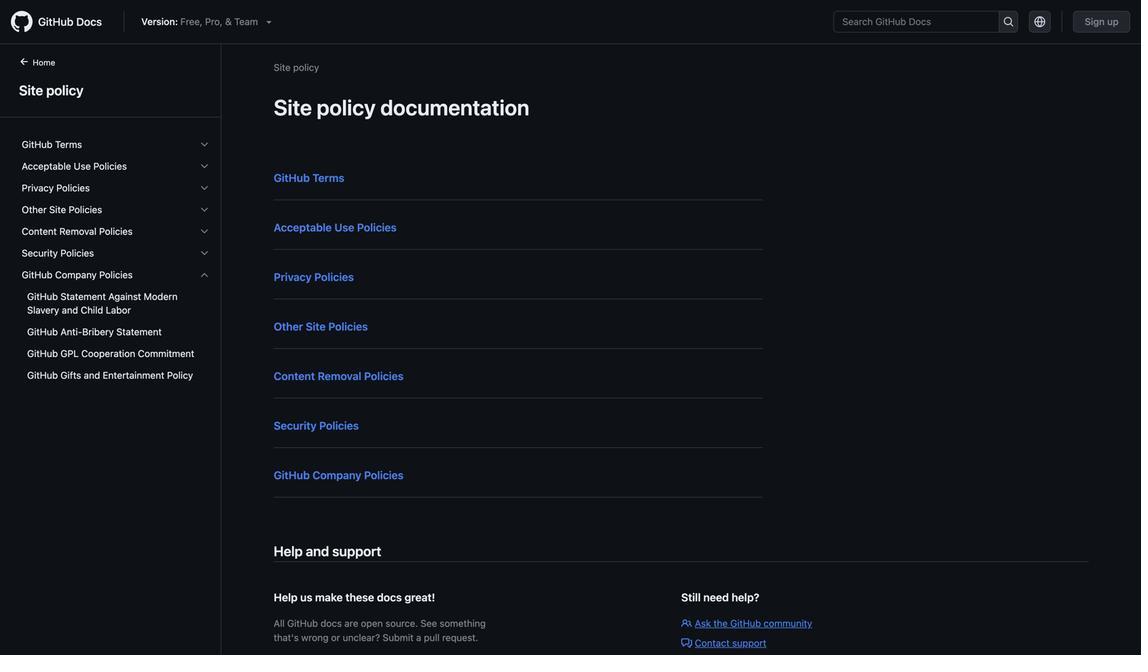 Task type: locate. For each thing, give the bounding box(es) containing it.
other site policies inside 'dropdown button'
[[22, 204, 102, 215]]

content removal policies down other site policies 'dropdown button'
[[22, 226, 133, 237]]

1 horizontal spatial security
[[274, 420, 317, 433]]

1 vertical spatial help
[[274, 592, 298, 605]]

site policy down home link
[[19, 82, 84, 98]]

0 vertical spatial removal
[[59, 226, 97, 237]]

0 vertical spatial sc 9kayk9 0 image
[[199, 139, 210, 150]]

0 vertical spatial statement
[[61, 291, 106, 302]]

1 vertical spatial other
[[274, 320, 303, 333]]

statement down labor
[[116, 327, 162, 338]]

0 horizontal spatial removal
[[59, 226, 97, 237]]

removal inside dropdown button
[[59, 226, 97, 237]]

1 vertical spatial and
[[84, 370, 100, 381]]

2 sc 9kayk9 0 image from the top
[[199, 226, 210, 237]]

security policies inside "security policies" dropdown button
[[22, 248, 94, 259]]

site policy link down triangle down "image"
[[274, 62, 319, 73]]

0 vertical spatial content removal policies
[[22, 226, 133, 237]]

ask
[[695, 618, 711, 630]]

0 horizontal spatial privacy policies
[[22, 182, 90, 194]]

statement
[[61, 291, 106, 302], [116, 327, 162, 338]]

sc 9kayk9 0 image inside the content removal policies dropdown button
[[199, 226, 210, 237]]

policies inside dropdown button
[[60, 248, 94, 259]]

other site policies button
[[16, 199, 215, 221]]

github anti-bribery statement link
[[16, 321, 215, 343]]

sc 9kayk9 0 image for acceptable use policies
[[199, 161, 210, 172]]

other inside 'dropdown button'
[[22, 204, 47, 215]]

terms
[[55, 139, 82, 150], [313, 172, 345, 185]]

content removal policies
[[22, 226, 133, 237], [274, 370, 404, 383]]

sc 9kayk9 0 image
[[199, 183, 210, 194], [199, 226, 210, 237], [199, 248, 210, 259], [199, 270, 210, 281]]

site policy link up github terms dropdown button
[[16, 80, 205, 101]]

content
[[22, 226, 57, 237], [274, 370, 315, 383]]

need
[[704, 592, 729, 605]]

0 vertical spatial security policies
[[22, 248, 94, 259]]

1 vertical spatial github terms
[[274, 172, 345, 185]]

0 vertical spatial docs
[[377, 592, 402, 605]]

help up us
[[274, 544, 303, 560]]

other site policies down 'privacy policies' link
[[274, 320, 368, 333]]

0 horizontal spatial and
[[62, 305, 78, 316]]

1 horizontal spatial site policy
[[274, 62, 319, 73]]

1 vertical spatial content
[[274, 370, 315, 383]]

security policies
[[22, 248, 94, 259], [274, 420, 359, 433]]

docs
[[76, 15, 102, 28]]

0 horizontal spatial acceptable
[[22, 161, 71, 172]]

security up the slavery
[[22, 248, 58, 259]]

1 horizontal spatial and
[[84, 370, 100, 381]]

1 vertical spatial acceptable use policies
[[274, 221, 397, 234]]

help for help us make these docs great!
[[274, 592, 298, 605]]

github docs
[[38, 15, 102, 28]]

site policy
[[274, 62, 319, 73], [19, 82, 84, 98]]

0 horizontal spatial acceptable use policies
[[22, 161, 127, 172]]

github statement against modern slavery and child labor link
[[16, 286, 215, 321]]

1 help from the top
[[274, 544, 303, 560]]

github terms up acceptable use policies dropdown button
[[22, 139, 82, 150]]

2 horizontal spatial and
[[306, 544, 329, 560]]

up
[[1108, 16, 1119, 27]]

None search field
[[834, 11, 1019, 33]]

privacy policies up other site policies link
[[274, 271, 354, 284]]

1 vertical spatial privacy
[[274, 271, 312, 284]]

use down github terms dropdown button
[[74, 161, 91, 172]]

0 vertical spatial help
[[274, 544, 303, 560]]

other site policies down privacy policies dropdown button
[[22, 204, 102, 215]]

1 vertical spatial site policy
[[19, 82, 84, 98]]

0 horizontal spatial github terms
[[22, 139, 82, 150]]

support up help us make these docs great!
[[332, 544, 382, 560]]

1 vertical spatial other site policies
[[274, 320, 368, 333]]

help left us
[[274, 592, 298, 605]]

security policies up the slavery
[[22, 248, 94, 259]]

0 horizontal spatial support
[[332, 544, 382, 560]]

acceptable use policies down github terms dropdown button
[[22, 161, 127, 172]]

1 horizontal spatial statement
[[116, 327, 162, 338]]

0 horizontal spatial other
[[22, 204, 47, 215]]

sign up
[[1086, 16, 1119, 27]]

and up anti-
[[62, 305, 78, 316]]

site policy documentation
[[274, 94, 530, 120]]

privacy policies down acceptable use policies dropdown button
[[22, 182, 90, 194]]

github inside github statement against modern slavery and child labor
[[27, 291, 58, 302]]

use up 'privacy policies' link
[[335, 221, 355, 234]]

0 horizontal spatial privacy
[[22, 182, 54, 194]]

0 horizontal spatial security policies
[[22, 248, 94, 259]]

and up us
[[306, 544, 329, 560]]

use
[[74, 161, 91, 172], [335, 221, 355, 234]]

bribery
[[82, 327, 114, 338]]

security policies up github company policies link
[[274, 420, 359, 433]]

1 horizontal spatial docs
[[377, 592, 402, 605]]

0 vertical spatial acceptable use policies
[[22, 161, 127, 172]]

policy
[[293, 62, 319, 73], [46, 82, 84, 98], [317, 94, 376, 120]]

2 help from the top
[[274, 592, 298, 605]]

sc 9kayk9 0 image inside privacy policies dropdown button
[[199, 183, 210, 194]]

and right gifts
[[84, 370, 100, 381]]

help
[[274, 544, 303, 560], [274, 592, 298, 605]]

1 vertical spatial terms
[[313, 172, 345, 185]]

1 horizontal spatial other
[[274, 320, 303, 333]]

contact support
[[695, 638, 767, 649]]

terms up acceptable use policies "link"
[[313, 172, 345, 185]]

other site policies
[[22, 204, 102, 215], [274, 320, 368, 333]]

1 vertical spatial content removal policies
[[274, 370, 404, 383]]

3 sc 9kayk9 0 image from the top
[[199, 248, 210, 259]]

sc 9kayk9 0 image for other site policies
[[199, 205, 210, 215]]

and
[[62, 305, 78, 316], [84, 370, 100, 381], [306, 544, 329, 560]]

gifts
[[61, 370, 81, 381]]

github company policies
[[22, 269, 133, 281], [274, 469, 404, 482]]

1 vertical spatial github company policies
[[274, 469, 404, 482]]

1 sc 9kayk9 0 image from the top
[[199, 183, 210, 194]]

site policy element
[[0, 55, 222, 655]]

1 vertical spatial privacy policies
[[274, 271, 354, 284]]

community
[[764, 618, 813, 630]]

0 vertical spatial support
[[332, 544, 382, 560]]

site inside 'dropdown button'
[[49, 204, 66, 215]]

0 vertical spatial other
[[22, 204, 47, 215]]

submit
[[383, 633, 414, 644]]

support down ask the github community link
[[733, 638, 767, 649]]

docs inside all github docs are open source. see something that's wrong or unclear? submit a pull request.
[[321, 618, 342, 630]]

1 horizontal spatial acceptable use policies
[[274, 221, 397, 234]]

0 horizontal spatial site policy link
[[16, 80, 205, 101]]

removal down other site policies link
[[318, 370, 362, 383]]

0 horizontal spatial other site policies
[[22, 204, 102, 215]]

1 vertical spatial removal
[[318, 370, 362, 383]]

2 sc 9kayk9 0 image from the top
[[199, 161, 210, 172]]

sc 9kayk9 0 image inside acceptable use policies dropdown button
[[199, 161, 210, 172]]

0 vertical spatial terms
[[55, 139, 82, 150]]

0 horizontal spatial github company policies
[[22, 269, 133, 281]]

documentation
[[381, 94, 530, 120]]

github
[[38, 15, 74, 28], [22, 139, 53, 150], [274, 172, 310, 185], [22, 269, 53, 281], [27, 291, 58, 302], [27, 327, 58, 338], [27, 348, 58, 360], [27, 370, 58, 381], [274, 469, 310, 482], [287, 618, 318, 630], [731, 618, 762, 630]]

sc 9kayk9 0 image for github terms
[[199, 139, 210, 150]]

these
[[346, 592, 374, 605]]

sc 9kayk9 0 image inside other site policies 'dropdown button'
[[199, 205, 210, 215]]

1 horizontal spatial removal
[[318, 370, 362, 383]]

gpl
[[61, 348, 79, 360]]

0 vertical spatial privacy
[[22, 182, 54, 194]]

site
[[274, 62, 291, 73], [19, 82, 43, 98], [274, 94, 312, 120], [49, 204, 66, 215], [306, 320, 326, 333]]

0 horizontal spatial content removal policies
[[22, 226, 133, 237]]

1 github company policies element from the top
[[11, 264, 221, 387]]

github company policies inside "dropdown button"
[[22, 269, 133, 281]]

0 horizontal spatial terms
[[55, 139, 82, 150]]

0 vertical spatial github terms
[[22, 139, 82, 150]]

github company policies up github statement against modern slavery and child labor
[[22, 269, 133, 281]]

github terms
[[22, 139, 82, 150], [274, 172, 345, 185]]

entertainment
[[103, 370, 165, 381]]

1 horizontal spatial terms
[[313, 172, 345, 185]]

sc 9kayk9 0 image inside "security policies" dropdown button
[[199, 248, 210, 259]]

make
[[315, 592, 343, 605]]

1 horizontal spatial security policies
[[274, 420, 359, 433]]

docs up source.
[[377, 592, 402, 605]]

privacy policies inside privacy policies dropdown button
[[22, 182, 90, 194]]

security
[[22, 248, 58, 259], [274, 420, 317, 433]]

0 vertical spatial security
[[22, 248, 58, 259]]

1 vertical spatial company
[[313, 469, 362, 482]]

wrong
[[301, 633, 329, 644]]

0 vertical spatial acceptable
[[22, 161, 71, 172]]

0 horizontal spatial statement
[[61, 291, 106, 302]]

removal down other site policies 'dropdown button'
[[59, 226, 97, 237]]

security policies button
[[16, 243, 215, 264]]

0 horizontal spatial site policy
[[19, 82, 84, 98]]

github terms up acceptable use policies "link"
[[274, 172, 345, 185]]

1 sc 9kayk9 0 image from the top
[[199, 139, 210, 150]]

terms up acceptable use policies dropdown button
[[55, 139, 82, 150]]

privacy policies
[[22, 182, 90, 194], [274, 271, 354, 284]]

1 horizontal spatial support
[[733, 638, 767, 649]]

company up child
[[55, 269, 97, 281]]

github company policies down the security policies "link"
[[274, 469, 404, 482]]

support
[[332, 544, 382, 560], [733, 638, 767, 649]]

acceptable
[[22, 161, 71, 172], [274, 221, 332, 234]]

1 horizontal spatial github company policies
[[274, 469, 404, 482]]

site policy down triangle down "image"
[[274, 62, 319, 73]]

home
[[33, 58, 55, 67]]

1 horizontal spatial site policy link
[[274, 62, 319, 73]]

security up github company policies link
[[274, 420, 317, 433]]

version:
[[141, 16, 178, 27]]

1 horizontal spatial acceptable
[[274, 221, 332, 234]]

1 vertical spatial sc 9kayk9 0 image
[[199, 161, 210, 172]]

0 vertical spatial use
[[74, 161, 91, 172]]

0 vertical spatial other site policies
[[22, 204, 102, 215]]

contact support link
[[682, 638, 767, 649]]

0 vertical spatial content
[[22, 226, 57, 237]]

policies
[[93, 161, 127, 172], [56, 182, 90, 194], [69, 204, 102, 215], [357, 221, 397, 234], [99, 226, 133, 237], [60, 248, 94, 259], [99, 269, 133, 281], [315, 271, 354, 284], [329, 320, 368, 333], [364, 370, 404, 383], [319, 420, 359, 433], [364, 469, 404, 482]]

0 horizontal spatial security
[[22, 248, 58, 259]]

acceptable use policies inside acceptable use policies dropdown button
[[22, 161, 127, 172]]

docs up or
[[321, 618, 342, 630]]

statement up child
[[61, 291, 106, 302]]

3 sc 9kayk9 0 image from the top
[[199, 205, 210, 215]]

0 vertical spatial and
[[62, 305, 78, 316]]

0 vertical spatial privacy policies
[[22, 182, 90, 194]]

0 horizontal spatial docs
[[321, 618, 342, 630]]

policies inside 'dropdown button'
[[69, 204, 102, 215]]

privacy
[[22, 182, 54, 194], [274, 271, 312, 284]]

0 vertical spatial github company policies
[[22, 269, 133, 281]]

github company policies element
[[11, 264, 221, 387], [11, 286, 221, 387]]

0 horizontal spatial company
[[55, 269, 97, 281]]

2 github company policies element from the top
[[11, 286, 221, 387]]

content removal policies down other site policies link
[[274, 370, 404, 383]]

sc 9kayk9 0 image
[[199, 139, 210, 150], [199, 161, 210, 172], [199, 205, 210, 215]]

acceptable use policies
[[22, 161, 127, 172], [274, 221, 397, 234]]

and inside github statement against modern slavery and child labor
[[62, 305, 78, 316]]

company down the security policies "link"
[[313, 469, 362, 482]]

0 horizontal spatial content
[[22, 226, 57, 237]]

1 vertical spatial use
[[335, 221, 355, 234]]

github inside github gpl cooperation commitment link
[[27, 348, 58, 360]]

4 sc 9kayk9 0 image from the top
[[199, 270, 210, 281]]

other
[[22, 204, 47, 215], [274, 320, 303, 333]]

sc 9kayk9 0 image for content removal policies
[[199, 226, 210, 237]]

1 vertical spatial statement
[[116, 327, 162, 338]]

0 vertical spatial company
[[55, 269, 97, 281]]

1 horizontal spatial privacy
[[274, 271, 312, 284]]

1 vertical spatial docs
[[321, 618, 342, 630]]

that's
[[274, 633, 299, 644]]

sc 9kayk9 0 image inside github company policies "dropdown button"
[[199, 270, 210, 281]]

company
[[55, 269, 97, 281], [313, 469, 362, 482]]

github inside github docs link
[[38, 15, 74, 28]]

help for help and support
[[274, 544, 303, 560]]

sc 9kayk9 0 image inside github terms dropdown button
[[199, 139, 210, 150]]

docs
[[377, 592, 402, 605], [321, 618, 342, 630]]

all github docs are open source. see something that's wrong or unclear? submit a pull request.
[[274, 618, 486, 644]]

2 vertical spatial sc 9kayk9 0 image
[[199, 205, 210, 215]]

0 horizontal spatial use
[[74, 161, 91, 172]]

acceptable use policies up 'privacy policies' link
[[274, 221, 397, 234]]

2 vertical spatial and
[[306, 544, 329, 560]]



Task type: describe. For each thing, give the bounding box(es) containing it.
github gifts and entertainment policy
[[27, 370, 193, 381]]

still need help?
[[682, 592, 760, 605]]

help us make these docs great!
[[274, 592, 435, 605]]

source.
[[386, 618, 418, 630]]

anti-
[[61, 327, 82, 338]]

still
[[682, 592, 701, 605]]

Search GitHub Docs search field
[[835, 12, 999, 32]]

github gpl cooperation commitment link
[[16, 343, 215, 365]]

1 horizontal spatial privacy policies
[[274, 271, 354, 284]]

pull
[[424, 633, 440, 644]]

1 horizontal spatial content removal policies
[[274, 370, 404, 383]]

acceptable use policies button
[[16, 156, 215, 177]]

1 vertical spatial security
[[274, 420, 317, 433]]

content removal policies inside dropdown button
[[22, 226, 133, 237]]

sc 9kayk9 0 image for security policies
[[199, 248, 210, 259]]

slavery
[[27, 305, 59, 316]]

search image
[[1004, 16, 1015, 27]]

github inside github anti-bribery statement link
[[27, 327, 58, 338]]

github inside github terms dropdown button
[[22, 139, 53, 150]]

0 vertical spatial site policy link
[[274, 62, 319, 73]]

ask the github community link
[[682, 618, 813, 630]]

free,
[[180, 16, 203, 27]]

github gpl cooperation commitment
[[27, 348, 194, 360]]

request.
[[442, 633, 479, 644]]

security inside dropdown button
[[22, 248, 58, 259]]

sc 9kayk9 0 image for privacy policies
[[199, 183, 210, 194]]

github company policies element containing github statement against modern slavery and child labor
[[11, 286, 221, 387]]

ask the github community
[[695, 618, 813, 630]]

privacy policies button
[[16, 177, 215, 199]]

github inside github gifts and entertainment policy link
[[27, 370, 58, 381]]

something
[[440, 618, 486, 630]]

child
[[81, 305, 103, 316]]

content removal policies button
[[16, 221, 215, 243]]

github terms button
[[16, 134, 215, 156]]

1 vertical spatial security policies
[[274, 420, 359, 433]]

github terms link
[[274, 172, 345, 185]]

other site policies link
[[274, 320, 368, 333]]

or
[[331, 633, 340, 644]]

content inside dropdown button
[[22, 226, 57, 237]]

use inside dropdown button
[[74, 161, 91, 172]]

version: free, pro, & team
[[141, 16, 258, 27]]

team
[[234, 16, 258, 27]]

contact
[[695, 638, 730, 649]]

sc 9kayk9 0 image for github company policies
[[199, 270, 210, 281]]

pro,
[[205, 16, 223, 27]]

1 horizontal spatial github terms
[[274, 172, 345, 185]]

github inside all github docs are open source. see something that's wrong or unclear? submit a pull request.
[[287, 618, 318, 630]]

select language: current language is english image
[[1035, 16, 1046, 27]]

acceptable use policies link
[[274, 221, 397, 234]]

1 horizontal spatial use
[[335, 221, 355, 234]]

help and support
[[274, 544, 382, 560]]

labor
[[106, 305, 131, 316]]

1 horizontal spatial content
[[274, 370, 315, 383]]

see
[[421, 618, 437, 630]]

1 vertical spatial site policy link
[[16, 80, 205, 101]]

company inside "dropdown button"
[[55, 269, 97, 281]]

home link
[[14, 56, 77, 70]]

open
[[361, 618, 383, 630]]

terms inside dropdown button
[[55, 139, 82, 150]]

cooperation
[[81, 348, 135, 360]]

1 horizontal spatial other site policies
[[274, 320, 368, 333]]

statement inside github statement against modern slavery and child labor
[[61, 291, 106, 302]]

great!
[[405, 592, 435, 605]]

acceptable inside dropdown button
[[22, 161, 71, 172]]

github company policies link
[[274, 469, 404, 482]]

sign
[[1086, 16, 1105, 27]]

a
[[416, 633, 422, 644]]

github company policies element containing github company policies
[[11, 264, 221, 387]]

github gifts and entertainment policy link
[[16, 365, 215, 387]]

1 vertical spatial acceptable
[[274, 221, 332, 234]]

&
[[225, 16, 232, 27]]

policies inside dropdown button
[[93, 161, 127, 172]]

us
[[300, 592, 313, 605]]

sign up link
[[1074, 11, 1131, 33]]

policies inside "dropdown button"
[[99, 269, 133, 281]]

the
[[714, 618, 728, 630]]

are
[[345, 618, 359, 630]]

modern
[[144, 291, 178, 302]]

1 vertical spatial support
[[733, 638, 767, 649]]

privacy policies link
[[274, 271, 354, 284]]

github inside github company policies "dropdown button"
[[22, 269, 53, 281]]

all
[[274, 618, 285, 630]]

1 horizontal spatial company
[[313, 469, 362, 482]]

github docs link
[[11, 11, 113, 33]]

github terms inside dropdown button
[[22, 139, 82, 150]]

github statement against modern slavery and child labor
[[27, 291, 178, 316]]

policy
[[167, 370, 193, 381]]

0 vertical spatial site policy
[[274, 62, 319, 73]]

commitment
[[138, 348, 194, 360]]

unclear?
[[343, 633, 380, 644]]

github anti-bribery statement
[[27, 327, 162, 338]]

against
[[108, 291, 141, 302]]

triangle down image
[[264, 16, 274, 27]]

github company policies button
[[16, 264, 215, 286]]

privacy inside dropdown button
[[22, 182, 54, 194]]

help?
[[732, 592, 760, 605]]

security policies link
[[274, 420, 359, 433]]

content removal policies link
[[274, 370, 404, 383]]



Task type: vqa. For each thing, say whether or not it's contained in the screenshot.
the middle You
no



